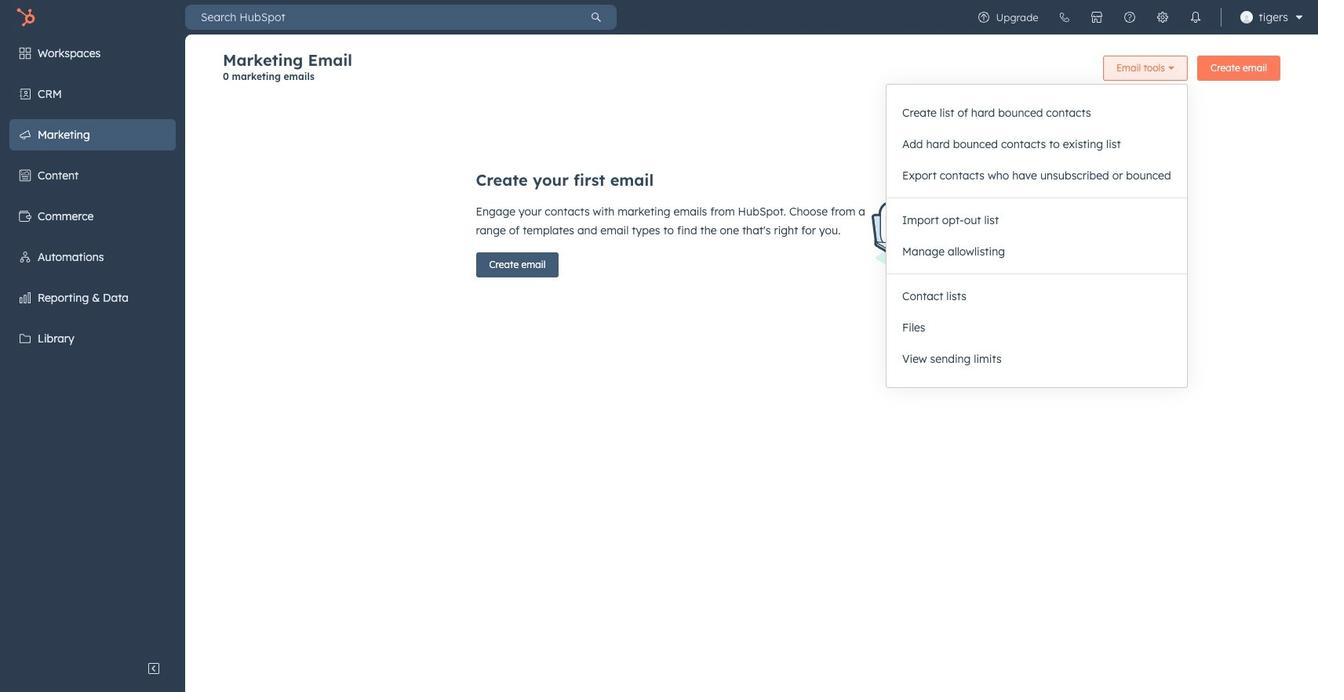 Task type: describe. For each thing, give the bounding box(es) containing it.
settings image
[[1156, 11, 1169, 24]]

1 horizontal spatial menu
[[967, 0, 1309, 35]]

marketplaces image
[[1090, 11, 1103, 24]]

Search HubSpot search field
[[185, 5, 576, 30]]



Task type: vqa. For each thing, say whether or not it's contained in the screenshot.
howard n/a image in the top right of the page
yes



Task type: locate. For each thing, give the bounding box(es) containing it.
notifications image
[[1189, 11, 1202, 24]]

menu
[[967, 0, 1309, 35], [0, 35, 185, 654]]

0 horizontal spatial menu
[[0, 35, 185, 654]]

banner
[[223, 50, 1281, 92]]

help image
[[1123, 11, 1136, 24]]

howard n/a image
[[1240, 11, 1253, 24]]



